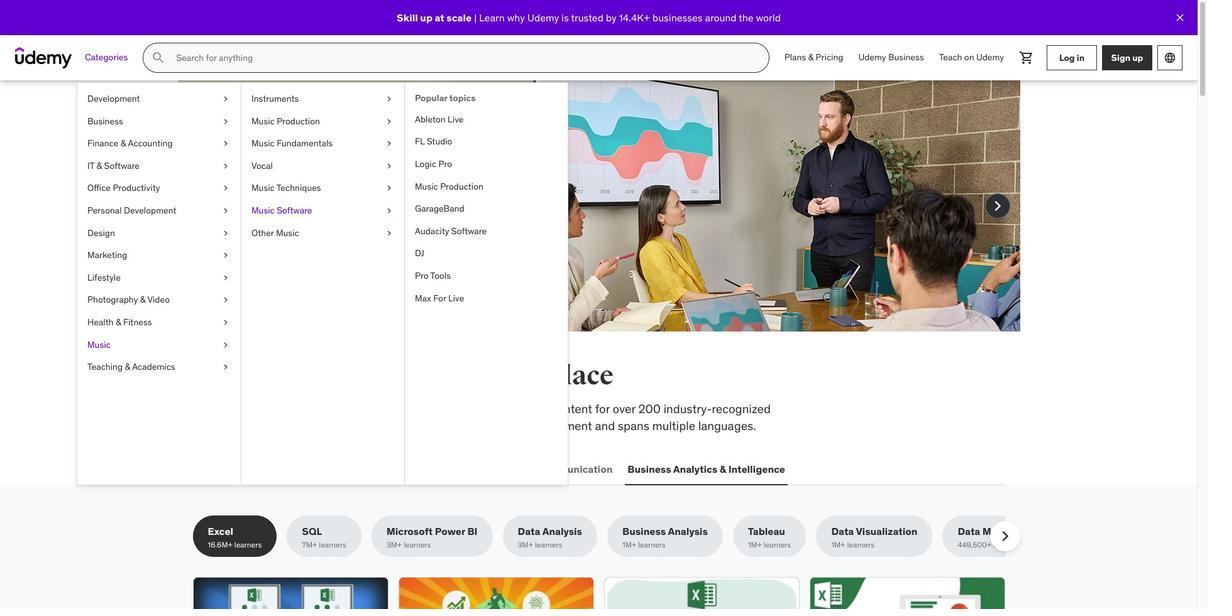 Task type: describe. For each thing, give the bounding box(es) containing it.
supports
[[331, 419, 378, 434]]

learners inside excel 16.6m+ learners
[[234, 541, 262, 550]]

in inside log in link
[[1077, 52, 1085, 63]]

communication button
[[534, 455, 615, 485]]

up for sign
[[1133, 52, 1144, 63]]

max
[[415, 293, 431, 304]]

ready-
[[297, 135, 361, 162]]

excel 16.6m+ learners
[[208, 526, 262, 550]]

health & fitness link
[[77, 312, 241, 334]]

dj link
[[405, 243, 568, 265]]

udemy right pricing
[[859, 52, 886, 63]]

learners inside sql 7m+ learners
[[319, 541, 346, 550]]

xsmall image for finance & accounting
[[221, 138, 231, 150]]

instruments link
[[241, 88, 404, 110]]

other music link
[[241, 222, 404, 245]]

anything
[[238, 160, 328, 187]]

xsmall image for office productivity
[[221, 183, 231, 195]]

covering
[[193, 402, 241, 417]]

sign
[[1112, 52, 1131, 63]]

marketing link
[[77, 245, 241, 267]]

personal development link
[[77, 200, 241, 222]]

music down health
[[87, 339, 111, 351]]

for
[[595, 402, 610, 417]]

topics,
[[434, 402, 469, 417]]

music down music software in the left top of the page
[[276, 227, 299, 239]]

office productivity
[[87, 183, 160, 194]]

personal development
[[87, 205, 176, 216]]

instruments
[[252, 93, 299, 104]]

audacity software link
[[405, 221, 568, 243]]

plans & pricing
[[785, 52, 844, 63]]

sql 7m+ learners
[[302, 526, 346, 550]]

design link
[[77, 222, 241, 245]]

0 horizontal spatial music production
[[252, 115, 320, 127]]

at
[[435, 11, 444, 24]]

14.4k+
[[619, 11, 650, 24]]

xsmall image for business
[[221, 115, 231, 128]]

music up vocal
[[252, 138, 275, 149]]

2 live from the top
[[448, 293, 464, 304]]

logic
[[415, 158, 437, 170]]

1 vertical spatial in
[[468, 360, 493, 392]]

around
[[705, 11, 737, 24]]

carousel element
[[178, 80, 1020, 362]]

learners inside data analysis 3m+ learners
[[535, 541, 563, 550]]

ableton live
[[415, 114, 464, 125]]

& for academics
[[125, 362, 130, 373]]

1 vertical spatial pro
[[415, 270, 429, 282]]

business link
[[77, 110, 241, 133]]

learn
[[457, 192, 484, 207]]

music production inside music software element
[[415, 181, 484, 192]]

udemy inside build ready-for- anything teams see why leading organizations choose to learn with udemy business.
[[264, 209, 301, 224]]

over
[[613, 402, 636, 417]]

data for data visualization
[[832, 526, 854, 538]]

xsmall image for music
[[221, 339, 231, 352]]

technical
[[383, 402, 431, 417]]

logic pro
[[415, 158, 452, 170]]

music up "other" at the left top
[[252, 205, 275, 216]]

trusted
[[571, 11, 604, 24]]

business for business analysis 1m+ learners
[[623, 526, 666, 538]]

garageband
[[415, 203, 464, 215]]

personal
[[87, 205, 122, 216]]

microsoft
[[387, 526, 433, 538]]

office productivity link
[[77, 178, 241, 200]]

1m+ for data visualization
[[832, 541, 846, 550]]

pro tools link
[[405, 265, 568, 288]]

languages.
[[699, 419, 756, 434]]

sign up link
[[1102, 45, 1153, 70]]

software for garageband
[[451, 226, 487, 237]]

development for personal
[[124, 205, 176, 216]]

vocal
[[252, 160, 273, 172]]

marketing
[[87, 250, 127, 261]]

health & fitness
[[87, 317, 152, 328]]

topic filters element
[[193, 516, 1043, 558]]

recognized
[[712, 402, 771, 417]]

audacity software
[[415, 226, 487, 237]]

health
[[87, 317, 114, 328]]

3m+ inside microsoft power bi 3m+ learners
[[387, 541, 402, 550]]

certifications,
[[193, 419, 265, 434]]

200
[[639, 402, 661, 417]]

workplace
[[282, 402, 337, 417]]

production for the bottommost music production link
[[440, 181, 484, 192]]

3m+ inside data analysis 3m+ learners
[[518, 541, 533, 550]]

Search for anything text field
[[174, 47, 754, 69]]

learners inside business analysis 1m+ learners
[[638, 541, 666, 550]]

log in
[[1060, 52, 1085, 63]]

web
[[195, 463, 217, 476]]

xsmall image for personal development
[[221, 205, 231, 217]]

dj
[[415, 248, 424, 259]]

garageband link
[[405, 198, 568, 221]]

photography & video
[[87, 295, 170, 306]]

1 live from the top
[[448, 114, 464, 125]]

business.
[[304, 209, 355, 224]]

music down logic
[[415, 181, 438, 192]]

music fundamentals
[[252, 138, 333, 149]]

business analysis 1m+ learners
[[623, 526, 708, 550]]

categories
[[85, 52, 128, 63]]

1 horizontal spatial the
[[739, 11, 754, 24]]

shopping cart with 0 items image
[[1019, 50, 1034, 65]]

including
[[472, 402, 521, 417]]

fitness
[[123, 317, 152, 328]]

xsmall image for music software
[[384, 205, 394, 217]]

scale
[[447, 11, 472, 24]]

udemy right on
[[977, 52, 1004, 63]]

build
[[238, 135, 293, 162]]

xsmall image for music production
[[384, 115, 394, 128]]

udemy business
[[859, 52, 924, 63]]

learners inside microsoft power bi 3m+ learners
[[404, 541, 431, 550]]

it & software
[[87, 160, 140, 172]]

ableton live link
[[405, 109, 568, 131]]

data analysis 3m+ learners
[[518, 526, 582, 550]]

0 vertical spatial development
[[87, 93, 140, 104]]

organizations
[[328, 192, 399, 207]]

log
[[1060, 52, 1075, 63]]

skills inside covering critical workplace skills to technical topics, including prep content for over 200 industry-recognized certifications, our catalog supports well-rounded professional development and spans multiple languages.
[[340, 402, 367, 417]]

music down instruments
[[252, 115, 275, 127]]

productivity
[[113, 183, 160, 194]]

all
[[193, 360, 230, 392]]

music down vocal
[[252, 183, 275, 194]]

16.6m+
[[208, 541, 233, 550]]

choose a language image
[[1164, 52, 1177, 64]]

finance
[[87, 138, 119, 149]]

0 vertical spatial skills
[[280, 360, 348, 392]]

prep
[[524, 402, 548, 417]]

communication
[[536, 463, 613, 476]]

covering critical workplace skills to technical topics, including prep content for over 200 industry-recognized certifications, our catalog supports well-rounded professional development and spans multiple languages.
[[193, 402, 771, 434]]



Task type: locate. For each thing, give the bounding box(es) containing it.
1 vertical spatial the
[[235, 360, 275, 392]]

3 learners from the left
[[404, 541, 431, 550]]

0 horizontal spatial data
[[518, 526, 540, 538]]

music link
[[77, 334, 241, 357]]

449,500+
[[958, 541, 992, 550]]

2 vertical spatial development
[[219, 463, 283, 476]]

& right finance
[[121, 138, 126, 149]]

xsmall image inside vocal link
[[384, 160, 394, 173]]

2 3m+ from the left
[[518, 541, 533, 550]]

development
[[87, 93, 140, 104], [124, 205, 176, 216], [219, 463, 283, 476]]

visualization
[[856, 526, 918, 538]]

build ready-for- anything teams see why leading organizations choose to learn with udemy business.
[[238, 135, 484, 224]]

one
[[498, 360, 543, 392]]

0 vertical spatial production
[[277, 115, 320, 127]]

submit search image
[[151, 50, 166, 65]]

analysis for data analysis
[[542, 526, 582, 538]]

0 horizontal spatial up
[[420, 11, 433, 24]]

xsmall image
[[221, 93, 231, 105], [384, 93, 394, 105], [221, 115, 231, 128], [384, 115, 394, 128], [384, 138, 394, 150], [221, 160, 231, 173], [384, 183, 394, 195], [221, 227, 231, 240], [384, 227, 394, 240], [221, 317, 231, 329], [221, 339, 231, 352]]

intelligence
[[729, 463, 785, 476]]

industry-
[[664, 402, 712, 417]]

need
[[403, 360, 463, 392]]

to up the 'supports' at the bottom of page
[[369, 402, 380, 417]]

photography & video link
[[77, 289, 241, 312]]

2 vertical spatial software
[[451, 226, 487, 237]]

music production up music fundamentals
[[252, 115, 320, 127]]

up left "at"
[[420, 11, 433, 24]]

& for fitness
[[116, 317, 121, 328]]

1 horizontal spatial music production link
[[405, 176, 568, 198]]

0 vertical spatial the
[[739, 11, 754, 24]]

2 horizontal spatial software
[[451, 226, 487, 237]]

xsmall image for it & software
[[221, 160, 231, 173]]

data up 449,500+
[[958, 526, 981, 538]]

for-
[[361, 135, 397, 162]]

4 learners from the left
[[535, 541, 563, 550]]

and
[[595, 419, 615, 434]]

& right it
[[97, 160, 102, 172]]

udemy image
[[15, 47, 72, 69]]

1 1m+ from the left
[[623, 541, 637, 550]]

xsmall image inside it & software link
[[221, 160, 231, 173]]

1 vertical spatial software
[[277, 205, 312, 216]]

& for accounting
[[121, 138, 126, 149]]

live right the for
[[448, 293, 464, 304]]

pro tools
[[415, 270, 451, 282]]

the
[[739, 11, 754, 24], [235, 360, 275, 392]]

analytics
[[673, 463, 718, 476]]

fundamentals
[[277, 138, 333, 149]]

choose
[[402, 192, 441, 207]]

software for music techniques
[[277, 205, 312, 216]]

0 horizontal spatial music production link
[[241, 110, 404, 133]]

audacity
[[415, 226, 449, 237]]

xsmall image for development
[[221, 93, 231, 105]]

to inside covering critical workplace skills to technical topics, including prep content for over 200 industry-recognized certifications, our catalog supports well-rounded professional development and spans multiple languages.
[[369, 402, 380, 417]]

1m+ inside business analysis 1m+ learners
[[623, 541, 637, 550]]

why right learn
[[507, 11, 525, 24]]

business analytics & intelligence button
[[625, 455, 788, 485]]

with
[[238, 209, 261, 224]]

xsmall image for design
[[221, 227, 231, 240]]

2 1m+ from the left
[[748, 541, 762, 550]]

1 vertical spatial development
[[124, 205, 176, 216]]

analysis inside business analysis 1m+ learners
[[668, 526, 708, 538]]

& left video
[[140, 295, 145, 306]]

xsmall image inside personal development "link"
[[221, 205, 231, 217]]

data inside data analysis 3m+ learners
[[518, 526, 540, 538]]

music techniques
[[252, 183, 321, 194]]

1 horizontal spatial data
[[832, 526, 854, 538]]

xsmall image inside music fundamentals link
[[384, 138, 394, 150]]

0 horizontal spatial pro
[[415, 270, 429, 282]]

the up critical at the left bottom of page
[[235, 360, 275, 392]]

& right health
[[116, 317, 121, 328]]

0 horizontal spatial production
[[277, 115, 320, 127]]

xsmall image for health & fitness
[[221, 317, 231, 329]]

development inside button
[[219, 463, 283, 476]]

design
[[87, 227, 115, 239]]

1m+ inside 'tableau 1m+ learners'
[[748, 541, 762, 550]]

data inside data visualization 1m+ learners
[[832, 526, 854, 538]]

skill up at scale | learn why udemy is trusted by 14.4k+ businesses around the world
[[397, 11, 781, 24]]

office
[[87, 183, 111, 194]]

udemy up other music in the top of the page
[[264, 209, 301, 224]]

xsmall image inside marketing link
[[221, 250, 231, 262]]

other music
[[252, 227, 299, 239]]

skills up workplace
[[280, 360, 348, 392]]

pro right logic
[[439, 158, 452, 170]]

business inside business analysis 1m+ learners
[[623, 526, 666, 538]]

business inside button
[[628, 463, 671, 476]]

3 1m+ from the left
[[832, 541, 846, 550]]

udemy business link
[[851, 43, 932, 73]]

software down garageband link
[[451, 226, 487, 237]]

tableau
[[748, 526, 785, 538]]

close image
[[1174, 11, 1187, 24]]

1 horizontal spatial 1m+
[[748, 541, 762, 550]]

& inside button
[[720, 463, 726, 476]]

0 horizontal spatial why
[[262, 192, 283, 207]]

catalog
[[288, 419, 328, 434]]

live down the topics
[[448, 114, 464, 125]]

video
[[147, 295, 170, 306]]

accounting
[[128, 138, 173, 149]]

up right sign
[[1133, 52, 1144, 63]]

& right the teaching
[[125, 362, 130, 373]]

why right see
[[262, 192, 283, 207]]

1 learners from the left
[[234, 541, 262, 550]]

xsmall image inside office productivity link
[[221, 183, 231, 195]]

pro left tools
[[415, 270, 429, 282]]

xsmall image inside development link
[[221, 93, 231, 105]]

1 horizontal spatial to
[[444, 192, 454, 207]]

music production link down fl studio link
[[405, 176, 568, 198]]

data right bi
[[518, 526, 540, 538]]

0 vertical spatial pro
[[439, 158, 452, 170]]

0 vertical spatial up
[[420, 11, 433, 24]]

0 vertical spatial music production
[[252, 115, 320, 127]]

1 horizontal spatial analysis
[[668, 526, 708, 538]]

analysis
[[542, 526, 582, 538], [668, 526, 708, 538]]

other
[[252, 227, 274, 239]]

music production link up ready-
[[241, 110, 404, 133]]

data inside data modeling 449,500+ learners
[[958, 526, 981, 538]]

pricing
[[816, 52, 844, 63]]

0 vertical spatial live
[[448, 114, 464, 125]]

data modeling 449,500+ learners
[[958, 526, 1028, 550]]

why inside build ready-for- anything teams see why leading organizations choose to learn with udemy business.
[[262, 192, 283, 207]]

development down office productivity link
[[124, 205, 176, 216]]

2 learners from the left
[[319, 541, 346, 550]]

xsmall image inside instruments link
[[384, 93, 394, 105]]

music production up garageband
[[415, 181, 484, 192]]

data left visualization
[[832, 526, 854, 538]]

why for anything
[[262, 192, 283, 207]]

sql
[[302, 526, 322, 538]]

web development
[[195, 463, 283, 476]]

xsmall image inside other music link
[[384, 227, 394, 240]]

teach on udemy
[[939, 52, 1004, 63]]

0 vertical spatial in
[[1077, 52, 1085, 63]]

music techniques link
[[241, 178, 404, 200]]

xsmall image inside finance & accounting link
[[221, 138, 231, 150]]

0 horizontal spatial to
[[369, 402, 380, 417]]

the left "world"
[[739, 11, 754, 24]]

xsmall image inside photography & video link
[[221, 295, 231, 307]]

1 horizontal spatial in
[[1077, 52, 1085, 63]]

learners inside data visualization 1m+ learners
[[847, 541, 875, 550]]

xsmall image for photography & video
[[221, 295, 231, 307]]

xsmall image inside music software link
[[384, 205, 394, 217]]

music production link
[[241, 110, 404, 133], [405, 176, 568, 198]]

why for scale
[[507, 11, 525, 24]]

1 horizontal spatial 3m+
[[518, 541, 533, 550]]

0 horizontal spatial software
[[104, 160, 140, 172]]

& for pricing
[[808, 52, 814, 63]]

0 vertical spatial software
[[104, 160, 140, 172]]

sign up
[[1112, 52, 1144, 63]]

2 horizontal spatial data
[[958, 526, 981, 538]]

our
[[268, 419, 285, 434]]

xsmall image inside the teaching & academics link
[[221, 362, 231, 374]]

in right log
[[1077, 52, 1085, 63]]

1 vertical spatial to
[[369, 402, 380, 417]]

all the skills you need in one place
[[193, 360, 614, 392]]

1 horizontal spatial music production
[[415, 181, 484, 192]]

leading
[[286, 192, 325, 207]]

business for business analytics & intelligence
[[628, 463, 671, 476]]

lifestyle link
[[77, 267, 241, 289]]

web development button
[[193, 455, 286, 485]]

0 vertical spatial to
[[444, 192, 454, 207]]

1 3m+ from the left
[[387, 541, 402, 550]]

vocal link
[[241, 155, 404, 178]]

xsmall image inside health & fitness link
[[221, 317, 231, 329]]

1m+ inside data visualization 1m+ learners
[[832, 541, 846, 550]]

xsmall image inside music techniques link
[[384, 183, 394, 195]]

techniques
[[277, 183, 321, 194]]

1m+
[[623, 541, 637, 550], [748, 541, 762, 550], [832, 541, 846, 550]]

spans
[[618, 419, 650, 434]]

5 learners from the left
[[638, 541, 666, 550]]

development down categories dropdown button
[[87, 93, 140, 104]]

up for skill
[[420, 11, 433, 24]]

1 vertical spatial music production link
[[405, 176, 568, 198]]

0 horizontal spatial analysis
[[542, 526, 582, 538]]

1 vertical spatial live
[[448, 293, 464, 304]]

xsmall image inside business link
[[221, 115, 231, 128]]

bi
[[468, 526, 478, 538]]

data for data analysis
[[518, 526, 540, 538]]

power
[[435, 526, 465, 538]]

popular
[[415, 92, 448, 104]]

1 horizontal spatial pro
[[439, 158, 452, 170]]

& right analytics on the bottom right of the page
[[720, 463, 726, 476]]

plans
[[785, 52, 806, 63]]

learn
[[479, 11, 505, 24]]

xsmall image for marketing
[[221, 250, 231, 262]]

xsmall image inside design link
[[221, 227, 231, 240]]

fl
[[415, 136, 425, 147]]

8 learners from the left
[[994, 541, 1021, 550]]

xsmall image for teaching & academics
[[221, 362, 231, 374]]

finance & accounting link
[[77, 133, 241, 155]]

business for business
[[87, 115, 123, 127]]

learners inside 'tableau 1m+ learners'
[[764, 541, 791, 550]]

lifestyle
[[87, 272, 121, 283]]

business analytics & intelligence
[[628, 463, 785, 476]]

ableton
[[415, 114, 446, 125]]

logic pro link
[[405, 153, 568, 176]]

skills up the 'supports' at the bottom of page
[[340, 402, 367, 417]]

xsmall image for lifestyle
[[221, 272, 231, 284]]

1 horizontal spatial why
[[507, 11, 525, 24]]

0 horizontal spatial the
[[235, 360, 275, 392]]

& for software
[[97, 160, 102, 172]]

1 vertical spatial why
[[262, 192, 283, 207]]

microsoft power bi 3m+ learners
[[387, 526, 478, 550]]

production inside music software element
[[440, 181, 484, 192]]

production up garageband
[[440, 181, 484, 192]]

1 horizontal spatial production
[[440, 181, 484, 192]]

1 vertical spatial skills
[[340, 402, 367, 417]]

to left the 'learn'
[[444, 192, 454, 207]]

learners
[[234, 541, 262, 550], [319, 541, 346, 550], [404, 541, 431, 550], [535, 541, 563, 550], [638, 541, 666, 550], [764, 541, 791, 550], [847, 541, 875, 550], [994, 541, 1021, 550]]

music software element
[[404, 83, 568, 485]]

music fundamentals link
[[241, 133, 404, 155]]

2 data from the left
[[832, 526, 854, 538]]

businesses
[[653, 11, 703, 24]]

7 learners from the left
[[847, 541, 875, 550]]

& for video
[[140, 295, 145, 306]]

3 data from the left
[[958, 526, 981, 538]]

production for music production link to the top
[[277, 115, 320, 127]]

skill
[[397, 11, 418, 24]]

1 vertical spatial production
[[440, 181, 484, 192]]

to inside build ready-for- anything teams see why leading organizations choose to learn with udemy business.
[[444, 192, 454, 207]]

leadership
[[390, 463, 443, 476]]

software up office productivity
[[104, 160, 140, 172]]

0 vertical spatial music production link
[[241, 110, 404, 133]]

next image
[[988, 196, 1008, 216]]

development right "web"
[[219, 463, 283, 476]]

1 horizontal spatial software
[[277, 205, 312, 216]]

2 horizontal spatial 1m+
[[832, 541, 846, 550]]

data for data modeling
[[958, 526, 981, 538]]

analysis for business analysis
[[668, 526, 708, 538]]

fl studio link
[[405, 131, 568, 153]]

0 horizontal spatial 1m+
[[623, 541, 637, 550]]

xsmall image inside 'music' link
[[221, 339, 231, 352]]

development for web
[[219, 463, 283, 476]]

xsmall image
[[221, 138, 231, 150], [384, 160, 394, 173], [221, 183, 231, 195], [221, 205, 231, 217], [384, 205, 394, 217], [221, 250, 231, 262], [221, 272, 231, 284], [221, 295, 231, 307], [221, 362, 231, 374]]

1 vertical spatial music production
[[415, 181, 484, 192]]

learners inside data modeling 449,500+ learners
[[994, 541, 1021, 550]]

xsmall image for music fundamentals
[[384, 138, 394, 150]]

well-
[[381, 419, 407, 434]]

to
[[444, 192, 454, 207], [369, 402, 380, 417]]

1m+ for business analysis
[[623, 541, 637, 550]]

topics
[[449, 92, 476, 104]]

live
[[448, 114, 464, 125], [448, 293, 464, 304]]

development link
[[77, 88, 241, 110]]

data
[[518, 526, 540, 538], [832, 526, 854, 538], [958, 526, 981, 538]]

1 horizontal spatial up
[[1133, 52, 1144, 63]]

it & software link
[[77, 155, 241, 178]]

xsmall image for vocal
[[384, 160, 394, 173]]

in up 'including'
[[468, 360, 493, 392]]

1 data from the left
[[518, 526, 540, 538]]

1 analysis from the left
[[542, 526, 582, 538]]

0 vertical spatial why
[[507, 11, 525, 24]]

xsmall image inside the lifestyle link
[[221, 272, 231, 284]]

world
[[756, 11, 781, 24]]

udemy left 'is'
[[527, 11, 559, 24]]

xsmall image for instruments
[[384, 93, 394, 105]]

next image
[[995, 527, 1015, 547]]

1 vertical spatial up
[[1133, 52, 1144, 63]]

analysis inside data analysis 3m+ learners
[[542, 526, 582, 538]]

production up music fundamentals
[[277, 115, 320, 127]]

& right plans
[[808, 52, 814, 63]]

6 learners from the left
[[764, 541, 791, 550]]

software down the techniques
[[277, 205, 312, 216]]

xsmall image for music techniques
[[384, 183, 394, 195]]

xsmall image for other music
[[384, 227, 394, 240]]

2 analysis from the left
[[668, 526, 708, 538]]

0 horizontal spatial in
[[468, 360, 493, 392]]

see
[[238, 192, 259, 207]]

it
[[87, 160, 94, 172]]

0 horizontal spatial 3m+
[[387, 541, 402, 550]]

development inside "link"
[[124, 205, 176, 216]]



Task type: vqa. For each thing, say whether or not it's contained in the screenshot.


